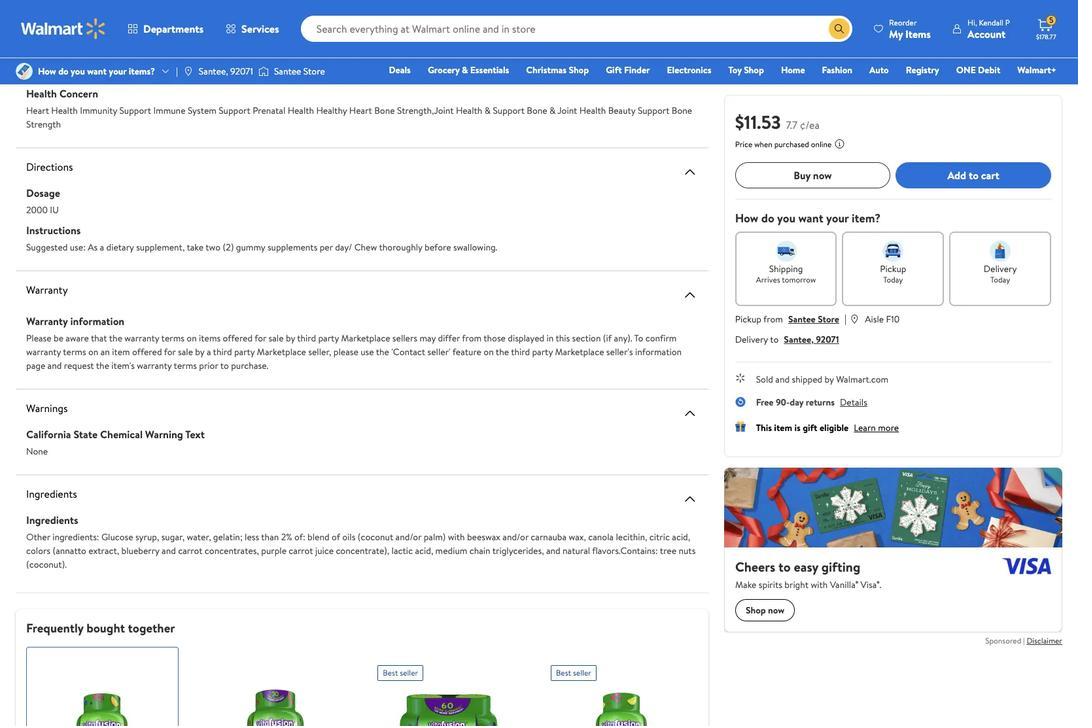 Task type: locate. For each thing, give the bounding box(es) containing it.
services button
[[215, 13, 290, 45]]

party up purchase.
[[234, 345, 255, 358]]

you right if on the top of page
[[255, 53, 269, 66]]

ingredients for ingredients other ingredients: glucose syrup, sugar, water, gelatin; less than 2% of: blend of oils (coconut and/or palm) with beeswax and/or carnauba wax, canola lecithin, citric acid, colors (annatto extract, blueberry and carrot concentrates, purple carrot juice concentrate), lactic acid, medium chain triglycerides, and natural flavors.contains: tree nuts (coconut).
[[26, 513, 78, 527]]

1 vertical spatial want
[[799, 210, 824, 227]]

warranty up item's
[[125, 332, 159, 345]]

santee up santee, 92071 button
[[789, 313, 816, 326]]

2 today from the left
[[991, 274, 1011, 285]]

0 vertical spatial want
[[87, 65, 107, 78]]

you up intent image for shipping
[[778, 210, 796, 227]]

acid, up nuts at the bottom
[[673, 531, 691, 544]]

best seller for vitafusion omega-3 gummy vitamins, berry lemonade flavor heart health vitamins(1), 120 count image
[[556, 667, 592, 679]]

departments
[[143, 22, 204, 36]]

 image down stop
[[16, 63, 33, 80]]

0 horizontal spatial are
[[373, 53, 386, 66]]

and/or
[[396, 531, 422, 544], [503, 531, 529, 544]]

0 horizontal spatial best seller
[[383, 667, 418, 679]]

0 vertical spatial warranty
[[125, 332, 159, 345]]

or right nursing,
[[546, 53, 554, 66]]

0 horizontal spatial sale
[[178, 345, 193, 358]]

free
[[757, 396, 774, 409]]

from inside the warranty information please be aware that the warranty terms on items offered for sale by third party marketplace sellers may differ from those displayed in this section (if any). to confirm warranty terms on an item offered for sale by a third party marketplace seller, please use the 'contact seller' feature on the third party marketplace seller's information page and request the item's warranty terms prior to purchase.
[[462, 332, 482, 345]]

gift
[[606, 64, 622, 77]]

1 horizontal spatial party
[[319, 332, 339, 345]]

take
[[187, 241, 204, 254]]

support down essentials
[[493, 104, 525, 117]]

0 vertical spatial how
[[38, 65, 56, 78]]

support right the beauty
[[638, 104, 670, 117]]

1 horizontal spatial delivery
[[985, 263, 1018, 276]]

ingredients up other in the left of the page
[[26, 513, 78, 527]]

third down displayed
[[511, 345, 530, 358]]

1 horizontal spatial third
[[297, 332, 316, 345]]

1 horizontal spatial by
[[286, 332, 295, 345]]

0 horizontal spatial bone
[[375, 104, 395, 117]]

my
[[890, 27, 904, 41]]

0 horizontal spatial from
[[462, 332, 482, 345]]

4 support from the left
[[638, 104, 670, 117]]

party up seller,
[[319, 332, 339, 345]]

offered
[[223, 332, 253, 345], [132, 345, 162, 358]]

ingredients inside the ingredients other ingredients: glucose syrup, sugar, water, gelatin; less than 2% of: blend of oils (coconut and/or palm) with beeswax and/or carnauba wax, canola lecithin, citric acid, colors (annatto extract, blueberry and carrot concentrates, purple carrot juice concentrate), lactic acid, medium chain triglycerides, and natural flavors.contains: tree nuts (coconut).
[[26, 513, 78, 527]]

1 seller from the left
[[400, 667, 418, 679]]

2 horizontal spatial party
[[533, 345, 553, 358]]

from up delivery to santee, 92071
[[764, 313, 784, 326]]

1 horizontal spatial you
[[255, 53, 269, 66]]

2 warranty from the top
[[26, 314, 68, 328]]

intent image for shipping image
[[776, 241, 797, 262]]

how up arrives
[[736, 210, 759, 227]]

& inside grocery & essentials link
[[462, 64, 468, 77]]

1 vertical spatial information
[[636, 345, 682, 358]]

price when purchased online
[[736, 139, 832, 150]]

0 horizontal spatial pickup
[[736, 313, 762, 326]]

warranty down suggested
[[26, 283, 68, 297]]

wax,
[[569, 531, 587, 544]]

feature
[[453, 345, 482, 358]]

| left "disclaimer" button
[[1024, 636, 1026, 647]]

marketplace up use
[[341, 332, 391, 345]]

do up shipping in the right of the page
[[762, 210, 775, 227]]

buy now button
[[736, 162, 891, 189]]

1 vertical spatial before
[[425, 241, 451, 254]]

1 horizontal spatial and/or
[[503, 531, 529, 544]]

shop right christmas
[[569, 64, 589, 77]]

pickup
[[881, 263, 907, 276], [736, 313, 762, 326]]

marketplace down section
[[555, 345, 605, 358]]

pickup down "intent image for pickup"
[[881, 263, 907, 276]]

are left deals
[[373, 53, 386, 66]]

item up item's
[[112, 345, 130, 358]]

arrives
[[757, 274, 781, 285]]

0 vertical spatial before
[[265, 66, 291, 80]]

immune
[[153, 104, 186, 117]]

pickup inside pickup from santee store |
[[736, 313, 762, 326]]

1 horizontal spatial how
[[736, 210, 759, 227]]

1 warranty from the top
[[26, 283, 68, 297]]

stop use indications take only as directed.  do not exceed suggested dosage.  if you have a medical condition, are on medication, are pregnant or nursing, or have questions regarding your nutritional needs, consult a qualified healthcare professional before using this product. health concern heart health immunity support immune system support prenatal health healthy heart bone strength,joint health & support bone & joint health beauty support bone strength
[[26, 35, 693, 131]]

2 vertical spatial warranty
[[137, 359, 172, 372]]

this
[[757, 422, 773, 435]]

how do you want your items?
[[38, 65, 155, 78]]

offered up item's
[[132, 345, 162, 358]]

1 vertical spatial acid,
[[415, 544, 434, 557]]

warranty inside the warranty information please be aware that the warranty terms on items offered for sale by third party marketplace sellers may differ from those displayed in this section (if any). to confirm warranty terms on an item offered for sale by a third party marketplace seller, please use the 'contact seller' feature on the third party marketplace seller's information page and request the item's warranty terms prior to purchase.
[[26, 314, 68, 328]]

heart right healthy
[[350, 104, 372, 117]]

joint
[[558, 104, 578, 117]]

1 horizontal spatial heart
[[350, 104, 372, 117]]

0 vertical spatial this
[[316, 66, 330, 80]]

1 horizontal spatial pickup
[[881, 263, 907, 276]]

your right regarding
[[657, 53, 675, 66]]

1 horizontal spatial 92071
[[817, 333, 840, 346]]

warranty image
[[683, 287, 698, 303]]

7.7
[[787, 118, 798, 132]]

a up prior
[[207, 345, 211, 358]]

terms left prior
[[174, 359, 197, 372]]

christmas shop link
[[521, 63, 595, 77]]

dosage
[[26, 186, 60, 200]]

2 bone from the left
[[527, 104, 548, 117]]

for right an
[[164, 345, 176, 358]]

1 vertical spatial |
[[845, 312, 847, 326]]

do left needs,
[[58, 65, 69, 78]]

third up seller,
[[297, 332, 316, 345]]

2 vertical spatial terms
[[174, 359, 197, 372]]

1 vertical spatial offered
[[132, 345, 162, 358]]

marketplace
[[341, 332, 391, 345], [257, 345, 306, 358], [555, 345, 605, 358]]

0 vertical spatial to
[[970, 168, 979, 183]]

how
[[38, 65, 56, 78], [736, 210, 759, 227]]

terms down aware
[[63, 345, 86, 358]]

1 vertical spatial sale
[[178, 345, 193, 358]]

walmart image
[[21, 18, 106, 39]]

have right if on the top of page
[[272, 53, 290, 66]]

0 horizontal spatial store
[[304, 65, 325, 78]]

warranty information please be aware that the warranty terms on items offered for sale by third party marketplace sellers may differ from those displayed in this section (if any). to confirm warranty terms on an item offered for sale by a third party marketplace seller, please use the 'contact seller' feature on the third party marketplace seller's information page and request the item's warranty terms prior to purchase.
[[26, 314, 682, 372]]

seller up vitafusion omega-3 gummy vitamins, berry lemonade flavor heart health vitamins(1), 120 count image
[[574, 667, 592, 679]]

today for pickup
[[884, 274, 904, 285]]

directions
[[26, 159, 73, 174]]

support right system
[[219, 104, 251, 117]]

gift finder link
[[600, 63, 656, 77]]

1 today from the left
[[884, 274, 904, 285]]

chemical
[[100, 427, 143, 442]]

thoroughly
[[379, 241, 423, 254]]

0 horizontal spatial carrot
[[178, 544, 203, 557]]

today down intent image for delivery
[[991, 274, 1011, 285]]

before inside the stop use indications take only as directed.  do not exceed suggested dosage.  if you have a medical condition, are on medication, are pregnant or nursing, or have questions regarding your nutritional needs, consult a qualified healthcare professional before using this product. health concern heart health immunity support immune system support prenatal health healthy heart bone strength,joint health & support bone & joint health beauty support bone strength
[[265, 66, 291, 80]]

warranty down "please"
[[26, 345, 61, 358]]

differ
[[438, 332, 460, 345]]

a up the using
[[292, 53, 297, 66]]

1 or from the left
[[502, 53, 510, 66]]

bone down electronics
[[672, 104, 693, 117]]

on inside the stop use indications take only as directed.  do not exceed suggested dosage.  if you have a medical condition, are on medication, are pregnant or nursing, or have questions regarding your nutritional needs, consult a qualified healthcare professional before using this product. health concern heart health immunity support immune system support prenatal health healthy heart bone strength,joint health & support bone & joint health beauty support bone strength
[[388, 53, 398, 66]]

2 ingredients from the top
[[26, 513, 78, 527]]

warranty for warranty information please be aware that the warranty terms on items offered for sale by third party marketplace sellers may differ from those displayed in this section (if any). to confirm warranty terms on an item offered for sale by a third party marketplace seller, please use the 'contact seller' feature on the third party marketplace seller's information page and request the item's warranty terms prior to purchase.
[[26, 314, 68, 328]]

0 horizontal spatial this
[[316, 66, 330, 80]]

ingredients image
[[683, 491, 698, 507]]

extract,
[[89, 544, 119, 557]]

 image
[[16, 63, 33, 80], [259, 65, 269, 78], [183, 66, 194, 77]]

blend
[[308, 531, 330, 544]]

1 horizontal spatial before
[[425, 241, 451, 254]]

2 horizontal spatial bone
[[672, 104, 693, 117]]

your left item?
[[827, 210, 850, 227]]

store
[[304, 65, 325, 78], [818, 313, 840, 326]]

pregnant
[[464, 53, 499, 66]]

christmas
[[527, 64, 567, 77]]

learn
[[855, 422, 877, 435]]

0 vertical spatial warranty
[[26, 283, 68, 297]]

0 vertical spatial ingredients
[[26, 487, 77, 501]]

& right the grocery
[[462, 64, 468, 77]]

on
[[388, 53, 398, 66], [187, 332, 197, 345], [88, 345, 98, 358], [484, 345, 494, 358]]

1 horizontal spatial santee
[[789, 313, 816, 326]]

0 horizontal spatial your
[[109, 65, 127, 78]]

have left questions
[[556, 53, 575, 66]]

pickup up delivery to santee, 92071
[[736, 313, 762, 326]]

and/or up lactic
[[396, 531, 422, 544]]

best seller up vitafusion omega-3 gummy vitamins, berry lemonade flavor heart health vitamins(1), 120 count image
[[556, 667, 592, 679]]

0 vertical spatial for
[[255, 332, 267, 345]]

vitafusion calcium gummy vitamins, 2x80ct twin pack image
[[388, 686, 510, 727]]

is
[[795, 422, 801, 435]]

information
[[70, 314, 125, 328], [636, 345, 682, 358]]

2 best seller from the left
[[556, 667, 592, 679]]

0 horizontal spatial delivery
[[736, 333, 769, 346]]

0 horizontal spatial  image
[[16, 63, 33, 80]]

on down those
[[484, 345, 494, 358]]

the right use
[[376, 345, 389, 358]]

2 heart from the left
[[350, 104, 372, 117]]

best seller up vitafusion calcium gummy vitamins, 2x80ct twin pack image
[[383, 667, 418, 679]]

1 vertical spatial store
[[818, 313, 840, 326]]

1 vertical spatial from
[[462, 332, 482, 345]]

2 horizontal spatial by
[[825, 373, 835, 386]]

none
[[26, 445, 48, 458]]

0 horizontal spatial how
[[38, 65, 56, 78]]

1 vertical spatial delivery
[[736, 333, 769, 346]]

2 horizontal spatial marketplace
[[555, 345, 605, 358]]

are left 'pregnant'
[[449, 53, 461, 66]]

1 horizontal spatial  image
[[183, 66, 194, 77]]

today inside pickup today
[[884, 274, 904, 285]]

1 horizontal spatial to
[[771, 333, 779, 346]]

marketplace up purchase.
[[257, 345, 306, 358]]

want left do
[[87, 65, 107, 78]]

2 best from the left
[[556, 667, 572, 679]]

1 horizontal spatial &
[[485, 104, 491, 117]]

& down essentials
[[485, 104, 491, 117]]

shop right 'toy'
[[744, 64, 765, 77]]

page
[[26, 359, 45, 372]]

carrot down water,
[[178, 544, 203, 557]]

1 horizontal spatial best seller
[[556, 667, 592, 679]]

on left "medication,"
[[388, 53, 398, 66]]

a inside dosage 2000 iu instructions suggested use: as a dietary supplement,  take two (2) gummy supplements per day/ chew thoroughly before swallowing.
[[100, 241, 104, 254]]

of
[[332, 531, 340, 544]]

 image right if on the top of page
[[259, 65, 269, 78]]

1 are from the left
[[373, 53, 386, 66]]

a right as
[[100, 241, 104, 254]]

92071 down santee store button
[[817, 333, 840, 346]]

pickup for pickup today
[[881, 263, 907, 276]]

hi, kendall p account
[[968, 17, 1011, 41]]

want down buy now button on the right
[[799, 210, 824, 227]]

0 vertical spatial do
[[58, 65, 69, 78]]

0 horizontal spatial heart
[[26, 104, 49, 117]]

1 horizontal spatial acid,
[[673, 531, 691, 544]]

0 horizontal spatial seller
[[400, 667, 418, 679]]

lecithin,
[[616, 531, 648, 544]]

vitafusion omega-3 gummy vitamins, berry lemonade flavor heart health vitamins(1), 120 count image
[[561, 686, 683, 727]]

to inside 'button'
[[970, 168, 979, 183]]

 image down suggested
[[183, 66, 194, 77]]

2 horizontal spatial &
[[550, 104, 556, 117]]

use
[[361, 345, 374, 358]]

warning
[[145, 427, 183, 442]]

delivery down intent image for delivery
[[985, 263, 1018, 276]]

indications up directed.
[[69, 35, 120, 49]]

do for how do you want your items?
[[58, 65, 69, 78]]

delivery for today
[[985, 263, 1018, 276]]

use:
[[70, 241, 86, 254]]

dosage 2000 iu instructions suggested use: as a dietary supplement,  take two (2) gummy supplements per day/ chew thoroughly before swallowing.
[[26, 186, 498, 254]]

to down pickup from santee store |
[[771, 333, 779, 346]]

sold and shipped by walmart.com
[[757, 373, 889, 386]]

1 vertical spatial do
[[762, 210, 775, 227]]

1 horizontal spatial from
[[764, 313, 784, 326]]

before left the using
[[265, 66, 291, 80]]

santee
[[274, 65, 301, 78], [789, 313, 816, 326]]

from inside pickup from santee store |
[[764, 313, 784, 326]]

medical
[[299, 53, 329, 66]]

2 shop from the left
[[744, 64, 765, 77]]

store left product.
[[304, 65, 325, 78]]

information down confirm
[[636, 345, 682, 358]]

santee, 92071
[[199, 65, 253, 78]]

shop for christmas shop
[[569, 64, 589, 77]]

iu
[[50, 203, 59, 216]]

delivery to santee, 92071
[[736, 333, 840, 346]]

0 horizontal spatial do
[[58, 65, 69, 78]]

2 horizontal spatial third
[[511, 345, 530, 358]]

| left aisle
[[845, 312, 847, 326]]

your
[[657, 53, 675, 66], [109, 65, 127, 78], [827, 210, 850, 227]]

2 seller from the left
[[574, 667, 592, 679]]

(if
[[604, 332, 612, 345]]

you up concern at top
[[71, 65, 85, 78]]

1 horizontal spatial are
[[449, 53, 461, 66]]

before right thoroughly
[[425, 241, 451, 254]]

2 horizontal spatial to
[[970, 168, 979, 183]]

2 horizontal spatial you
[[778, 210, 796, 227]]

and
[[48, 359, 62, 372], [776, 373, 790, 386], [162, 544, 176, 557], [547, 544, 561, 557]]

today down "intent image for pickup"
[[884, 274, 904, 285]]

0 vertical spatial from
[[764, 313, 784, 326]]

carrot down of:
[[289, 544, 313, 557]]

1 vertical spatial how
[[736, 210, 759, 227]]

vitafusion vitamin d3 gummy vitamins, peach, blackberry and strawberry flavored, 150 count image
[[41, 687, 163, 727]]

to right prior
[[220, 359, 229, 372]]

0 vertical spatial 92071
[[231, 65, 253, 78]]

1 shop from the left
[[569, 64, 589, 77]]

1 vertical spatial indications
[[69, 35, 120, 49]]

do
[[112, 53, 124, 66]]

gelatin;
[[213, 531, 243, 544]]

1 horizontal spatial best
[[556, 667, 572, 679]]

1 vertical spatial warranty
[[26, 314, 68, 328]]

acid,
[[673, 531, 691, 544], [415, 544, 434, 557]]

1 horizontal spatial marketplace
[[341, 332, 391, 345]]

today inside "delivery today"
[[991, 274, 1011, 285]]

1 horizontal spatial want
[[799, 210, 824, 227]]

this right in
[[556, 332, 570, 345]]

pickup for pickup from santee store |
[[736, 313, 762, 326]]

returns
[[806, 396, 835, 409]]

want for items?
[[87, 65, 107, 78]]

a down not
[[128, 66, 132, 80]]

1 vertical spatial pickup
[[736, 313, 762, 326]]

1 best from the left
[[383, 667, 398, 679]]

1 horizontal spatial today
[[991, 274, 1011, 285]]

party
[[319, 332, 339, 345], [234, 345, 255, 358], [533, 345, 553, 358]]

$178.77
[[1037, 32, 1057, 41]]

for
[[255, 332, 267, 345], [164, 345, 176, 358]]

shipped
[[793, 373, 823, 386]]

to inside the warranty information please be aware that the warranty terms on items offered for sale by third party marketplace sellers may differ from those displayed in this section (if any). to confirm warranty terms on an item offered for sale by a third party marketplace seller, please use the 'contact seller' feature on the third party marketplace seller's information page and request the item's warranty terms prior to purchase.
[[220, 359, 229, 372]]

intent image for pickup image
[[883, 241, 904, 262]]

when
[[755, 139, 773, 150]]

walmart.com
[[837, 373, 889, 386]]

item left is
[[775, 422, 793, 435]]

a inside the warranty information please be aware that the warranty terms on items offered for sale by third party marketplace sellers may differ from those displayed in this section (if any). to confirm warranty terms on an item offered for sale by a third party marketplace seller, please use the 'contact seller' feature on the third party marketplace seller's information page and request the item's warranty terms prior to purchase.
[[207, 345, 211, 358]]

0 horizontal spatial have
[[272, 53, 290, 66]]

2 carrot from the left
[[289, 544, 313, 557]]

92071 down services popup button
[[231, 65, 253, 78]]

triglycerides,
[[493, 544, 544, 557]]

1 ingredients from the top
[[26, 487, 77, 501]]

2 are from the left
[[449, 53, 461, 66]]

gifting made easy image
[[736, 422, 746, 432]]

as
[[65, 53, 73, 66]]

sugar,
[[162, 531, 185, 544]]

2 vertical spatial |
[[1024, 636, 1026, 647]]

indications image
[[683, 13, 698, 29]]

before inside dosage 2000 iu instructions suggested use: as a dietary supplement,  take two (2) gummy supplements per day/ chew thoroughly before swallowing.
[[425, 241, 451, 254]]

heart up the strength
[[26, 104, 49, 117]]

1 horizontal spatial bone
[[527, 104, 548, 117]]

best for vitafusion omega-3 gummy vitamins, berry lemonade flavor heart health vitamins(1), 120 count image
[[556, 667, 572, 679]]

this inside the stop use indications take only as directed.  do not exceed suggested dosage.  if you have a medical condition, are on medication, are pregnant or nursing, or have questions regarding your nutritional needs, consult a qualified healthcare professional before using this product. health concern heart health immunity support immune system support prenatal health healthy heart bone strength,joint health & support bone & joint health beauty support bone strength
[[316, 66, 330, 80]]

buy
[[794, 168, 811, 183]]

2 horizontal spatial your
[[827, 210, 850, 227]]

warranty up "please"
[[26, 314, 68, 328]]

walmart+
[[1018, 64, 1057, 77]]

how for how do you want your items?
[[38, 65, 56, 78]]

2 or from the left
[[546, 53, 554, 66]]

seller up vitafusion calcium gummy vitamins, 2x80ct twin pack image
[[400, 667, 418, 679]]

shop
[[569, 64, 589, 77], [744, 64, 765, 77]]

90-
[[776, 396, 790, 409]]

request
[[64, 359, 94, 372]]

bone left strength,joint in the top left of the page
[[375, 104, 395, 117]]

0 horizontal spatial acid,
[[415, 544, 434, 557]]

0 vertical spatial delivery
[[985, 263, 1018, 276]]

for up purchase.
[[255, 332, 267, 345]]

1 best seller from the left
[[383, 667, 418, 679]]

| right exceed
[[176, 65, 178, 78]]

and right the page
[[48, 359, 62, 372]]

1 horizontal spatial have
[[556, 53, 575, 66]]

0 vertical spatial sale
[[269, 332, 284, 345]]

0 horizontal spatial and/or
[[396, 531, 422, 544]]

health down concern at top
[[51, 104, 78, 117]]

items
[[906, 27, 932, 41]]

and inside the warranty information please be aware that the warranty terms on items offered for sale by third party marketplace sellers may differ from those displayed in this section (if any). to confirm warranty terms on an item offered for sale by a third party marketplace seller, please use the 'contact seller' feature on the third party marketplace seller's information page and request the item's warranty terms prior to purchase.
[[48, 359, 62, 372]]

0 vertical spatial store
[[304, 65, 325, 78]]

learn more button
[[855, 422, 900, 435]]

ingredients down none
[[26, 487, 77, 501]]

or left nursing,
[[502, 53, 510, 66]]

less
[[245, 531, 259, 544]]

1 vertical spatial this
[[556, 332, 570, 345]]

santee right if on the top of page
[[274, 65, 301, 78]]

0 vertical spatial acid,
[[673, 531, 691, 544]]

tree
[[661, 544, 677, 557]]

& left joint
[[550, 104, 556, 117]]

2 vertical spatial by
[[825, 373, 835, 386]]

you for how do you want your item?
[[778, 210, 796, 227]]

heart
[[26, 104, 49, 117], [350, 104, 372, 117]]



Task type: describe. For each thing, give the bounding box(es) containing it.
1 support from the left
[[119, 104, 151, 117]]

(annatto
[[53, 544, 86, 557]]

that
[[91, 332, 107, 345]]

your inside the stop use indications take only as directed.  do not exceed suggested dosage.  if you have a medical condition, are on medication, are pregnant or nursing, or have questions regarding your nutritional needs, consult a qualified healthcare professional before using this product. health concern heart health immunity support immune system support prenatal health healthy heart bone strength,joint health & support bone & joint health beauty support bone strength
[[657, 53, 675, 66]]

santee store button
[[789, 313, 840, 326]]

your for how do you want your item?
[[827, 210, 850, 227]]

0 horizontal spatial 92071
[[231, 65, 253, 78]]

you for how do you want your items?
[[71, 65, 85, 78]]

deals
[[389, 64, 411, 77]]

1 and/or from the left
[[396, 531, 422, 544]]

one
[[957, 64, 977, 77]]

reorder my items
[[890, 17, 932, 41]]

health left healthy
[[288, 104, 314, 117]]

palm)
[[424, 531, 446, 544]]

two
[[206, 241, 221, 254]]

0 horizontal spatial offered
[[132, 345, 162, 358]]

1 horizontal spatial information
[[636, 345, 682, 358]]

 image for santee, 92071
[[183, 66, 194, 77]]

details button
[[841, 396, 868, 409]]

essentials
[[471, 64, 510, 77]]

you inside the stop use indications take only as directed.  do not exceed suggested dosage.  if you have a medical condition, are on medication, are pregnant or nursing, or have questions regarding your nutritional needs, consult a qualified healthcare professional before using this product. health concern heart health immunity support immune system support prenatal health healthy heart bone strength,joint health & support bone & joint health beauty support bone strength
[[255, 53, 269, 66]]

1 horizontal spatial sale
[[269, 332, 284, 345]]

concern
[[59, 86, 98, 100]]

reorder
[[890, 17, 918, 28]]

your for how do you want your items?
[[109, 65, 127, 78]]

fashion link
[[817, 63, 859, 77]]

those
[[484, 332, 506, 345]]

medication,
[[400, 53, 447, 66]]

store inside pickup from santee store |
[[818, 313, 840, 326]]

chain
[[470, 544, 491, 557]]

electronics link
[[662, 63, 718, 77]]

buy now
[[794, 168, 833, 183]]

debit
[[979, 64, 1001, 77]]

and down sugar,
[[162, 544, 176, 557]]

(coconut
[[358, 531, 394, 544]]

ingredients:
[[52, 531, 99, 544]]

sponsored
[[986, 636, 1022, 647]]

hi,
[[968, 17, 978, 28]]

pickup today
[[881, 263, 907, 285]]

intent image for delivery image
[[991, 241, 1012, 262]]

grocery & essentials link
[[422, 63, 515, 77]]

1 horizontal spatial for
[[255, 332, 267, 345]]

item's
[[112, 359, 135, 372]]

citric
[[650, 531, 670, 544]]

purchase.
[[231, 359, 269, 372]]

directions image
[[683, 164, 698, 180]]

kendall
[[980, 17, 1004, 28]]

Search search field
[[301, 16, 853, 42]]

immunity
[[80, 104, 117, 117]]

item inside the warranty information please be aware that the warranty terms on items offered for sale by third party marketplace sellers may differ from those displayed in this section (if any). to confirm warranty terms on an item offered for sale by a third party marketplace seller, please use the 'contact seller' feature on the third party marketplace seller's information page and request the item's warranty terms prior to purchase.
[[112, 345, 130, 358]]

search icon image
[[835, 24, 845, 34]]

details
[[841, 396, 868, 409]]

warnings
[[26, 401, 68, 415]]

1 horizontal spatial offered
[[223, 332, 253, 345]]

2 support from the left
[[219, 104, 251, 117]]

this inside the warranty information please be aware that the warranty terms on items offered for sale by third party marketplace sellers may differ from those displayed in this section (if any). to confirm warranty terms on an item offered for sale by a third party marketplace seller, please use the 'contact seller' feature on the third party marketplace seller's information page and request the item's warranty terms prior to purchase.
[[556, 332, 570, 345]]

1 vertical spatial terms
[[63, 345, 86, 358]]

only
[[46, 53, 62, 66]]

toy shop
[[729, 64, 765, 77]]

0 horizontal spatial party
[[234, 345, 255, 358]]

fashion
[[823, 64, 853, 77]]

1 heart from the left
[[26, 104, 49, 117]]

supplements
[[268, 241, 318, 254]]

on left an
[[88, 345, 98, 358]]

0 vertical spatial santee
[[274, 65, 301, 78]]

the right that at the top
[[109, 332, 122, 345]]

water,
[[187, 531, 211, 544]]

than
[[261, 531, 279, 544]]

healthcare
[[171, 66, 213, 80]]

santee inside pickup from santee store |
[[789, 313, 816, 326]]

this item is gift eligible learn more
[[757, 422, 900, 435]]

auto link
[[864, 63, 895, 77]]

health right joint
[[580, 104, 606, 117]]

with
[[448, 531, 465, 544]]

regarding
[[617, 53, 655, 66]]

1 vertical spatial item
[[775, 422, 793, 435]]

1 horizontal spatial |
[[845, 312, 847, 326]]

an
[[101, 345, 110, 358]]

2 horizontal spatial |
[[1024, 636, 1026, 647]]

seller for vitafusion calcium gummy vitamins, 2x80ct twin pack image
[[400, 667, 418, 679]]

do for how do you want your item?
[[762, 210, 775, 227]]

warnings image
[[683, 406, 698, 421]]

purchased
[[775, 139, 810, 150]]

want for item?
[[799, 210, 824, 227]]

shop for toy shop
[[744, 64, 765, 77]]

take
[[26, 53, 44, 66]]

p
[[1006, 17, 1011, 28]]

the down those
[[496, 345, 509, 358]]

best seller for vitafusion calcium gummy vitamins, 2x80ct twin pack image
[[383, 667, 418, 679]]

0 horizontal spatial santee,
[[199, 65, 228, 78]]

grocery
[[428, 64, 460, 77]]

aisle
[[866, 313, 885, 326]]

(2)
[[223, 241, 234, 254]]

online
[[812, 139, 832, 150]]

gift finder
[[606, 64, 650, 77]]

1 bone from the left
[[375, 104, 395, 117]]

day
[[790, 396, 804, 409]]

needs,
[[69, 66, 95, 80]]

delivery for to
[[736, 333, 769, 346]]

vitafusion extra strength b12 gummy vitamins, delicious cherry flavor, 120ct (60 day supply) image
[[215, 686, 337, 727]]

0 horizontal spatial marketplace
[[257, 345, 306, 358]]

may
[[420, 332, 436, 345]]

registry link
[[901, 63, 946, 77]]

add to cart button
[[897, 162, 1052, 189]]

f10
[[887, 313, 900, 326]]

now
[[814, 168, 833, 183]]

disclaimer button
[[1028, 636, 1063, 647]]

0 vertical spatial indications
[[26, 9, 75, 23]]

3 bone from the left
[[672, 104, 693, 117]]

price
[[736, 139, 753, 150]]

 image for how do you want your items?
[[16, 63, 33, 80]]

professional
[[215, 66, 262, 80]]

warranty for warranty
[[26, 283, 68, 297]]

1 vertical spatial by
[[195, 345, 205, 358]]

1 vertical spatial 92071
[[817, 333, 840, 346]]

to
[[635, 332, 644, 345]]

to for delivery
[[771, 333, 779, 346]]

Walmart Site-Wide search field
[[301, 16, 853, 42]]

1 carrot from the left
[[178, 544, 203, 557]]

how for how do you want your item?
[[736, 210, 759, 227]]

and right sold
[[776, 373, 790, 386]]

blueberry
[[121, 544, 160, 557]]

dietary
[[106, 241, 134, 254]]

in
[[547, 332, 554, 345]]

section
[[573, 332, 601, 345]]

sellers
[[393, 332, 418, 345]]

to for add
[[970, 168, 979, 183]]

and down carnauba
[[547, 544, 561, 557]]

 image for santee store
[[259, 65, 269, 78]]

sold
[[757, 373, 774, 386]]

0 vertical spatial |
[[176, 65, 178, 78]]

concentrate),
[[336, 544, 390, 557]]

glucose
[[101, 531, 133, 544]]

shipping arrives tomorrow
[[757, 263, 817, 285]]

1 have from the left
[[272, 53, 290, 66]]

1 vertical spatial santee,
[[785, 333, 814, 346]]

legal information image
[[835, 139, 845, 149]]

california
[[26, 427, 71, 442]]

2 have from the left
[[556, 53, 575, 66]]

0 horizontal spatial for
[[164, 345, 176, 358]]

0 horizontal spatial third
[[213, 345, 232, 358]]

if
[[247, 53, 253, 66]]

1 vertical spatial warranty
[[26, 345, 61, 358]]

ingredients for ingredients
[[26, 487, 77, 501]]

per
[[320, 241, 333, 254]]

0 vertical spatial terms
[[161, 332, 185, 345]]

2 and/or from the left
[[503, 531, 529, 544]]

concentrates,
[[205, 544, 259, 557]]

3 support from the left
[[493, 104, 525, 117]]

today for delivery
[[991, 274, 1011, 285]]

seller for vitafusion omega-3 gummy vitamins, berry lemonade flavor heart health vitamins(1), 120 count image
[[574, 667, 592, 679]]

health down grocery & essentials
[[456, 104, 483, 117]]

together
[[128, 620, 175, 637]]

on left items
[[187, 332, 197, 345]]

0 horizontal spatial information
[[70, 314, 125, 328]]

suggested
[[172, 53, 213, 66]]

day/
[[335, 241, 352, 254]]

the down an
[[96, 359, 109, 372]]

indications inside the stop use indications take only as directed.  do not exceed suggested dosage.  if you have a medical condition, are on medication, are pregnant or nursing, or have questions regarding your nutritional needs, consult a qualified healthcare professional before using this product. health concern heart health immunity support immune system support prenatal health healthy heart bone strength,joint health & support bone & joint health beauty support bone strength
[[69, 35, 120, 49]]

best for vitafusion calcium gummy vitamins, 2x80ct twin pack image
[[383, 667, 398, 679]]

juice
[[316, 544, 334, 557]]

gummy
[[236, 241, 266, 254]]

account
[[968, 27, 1006, 41]]

health down 'nutritional' on the top of the page
[[26, 86, 57, 100]]



Task type: vqa. For each thing, say whether or not it's contained in the screenshot.
6 on the right of page
no



